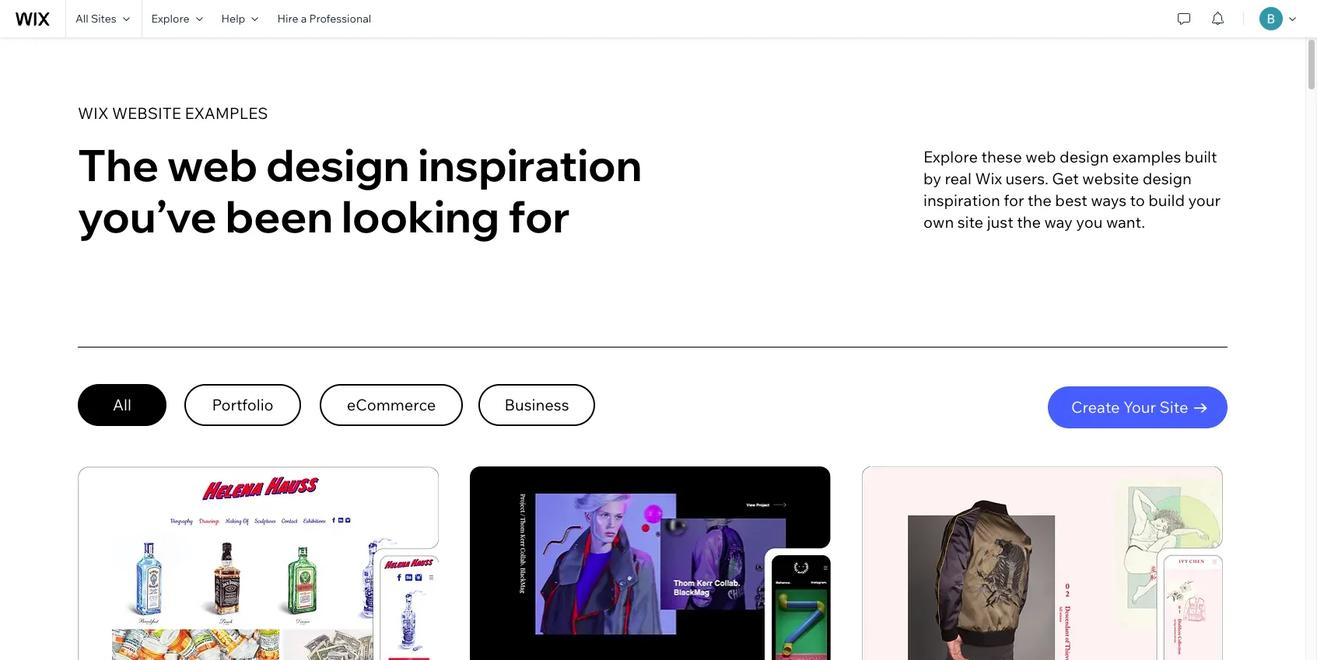 Task type: locate. For each thing, give the bounding box(es) containing it.
sites
[[91, 12, 116, 26]]

explore
[[151, 12, 190, 26]]

professional
[[309, 12, 371, 26]]



Task type: vqa. For each thing, say whether or not it's contained in the screenshot.
Help
yes



Task type: describe. For each thing, give the bounding box(es) containing it.
help
[[221, 12, 245, 26]]

hire a professional
[[277, 12, 371, 26]]

hire a professional link
[[268, 0, 381, 37]]

all
[[75, 12, 89, 26]]

a
[[301, 12, 307, 26]]

help button
[[212, 0, 268, 37]]

all sites
[[75, 12, 116, 26]]

hire
[[277, 12, 298, 26]]



